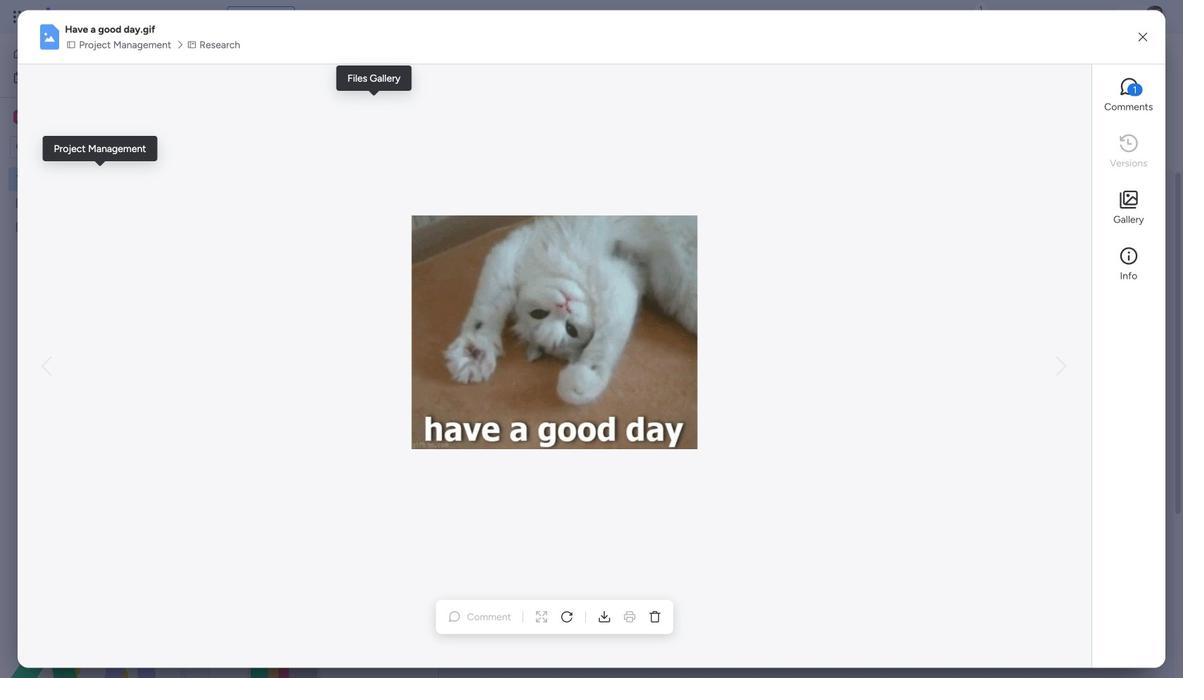 Task type: describe. For each thing, give the bounding box(es) containing it.
select product image
[[13, 10, 27, 24]]

workspace image
[[13, 109, 27, 125]]

1 vertical spatial option
[[0, 167, 180, 169]]

terry turtle image
[[1144, 6, 1167, 28]]

1 element
[[1128, 83, 1143, 96]]

1 public board image from the top
[[15, 197, 28, 210]]

lottie animation element
[[0, 536, 180, 678]]

update feed image
[[964, 10, 979, 24]]

collapse board header image
[[1148, 104, 1159, 116]]

Search in workspace field
[[30, 139, 118, 155]]

invite members image
[[995, 10, 1009, 24]]

workspace selection element
[[13, 108, 118, 127]]

1 image
[[975, 1, 988, 17]]

lottie animation image
[[0, 536, 180, 678]]

show board description image
[[456, 54, 473, 68]]

0 vertical spatial option
[[8, 42, 150, 65]]

Search for files search field
[[230, 234, 358, 257]]

2 public board image from the top
[[15, 220, 28, 234]]

search everything image
[[1061, 10, 1075, 24]]



Task type: vqa. For each thing, say whether or not it's contained in the screenshot.
2nd "heading" from the top
no



Task type: locate. For each thing, give the bounding box(es) containing it.
main content
[[187, 171, 1184, 678]]

help image
[[1092, 10, 1106, 24]]

notifications image
[[933, 10, 948, 24]]

public board image
[[15, 197, 28, 210], [15, 220, 28, 234]]

monday marketplace image
[[1026, 10, 1040, 24]]

option down 'search in workspace' field
[[0, 167, 180, 169]]

option
[[8, 42, 150, 65], [0, 167, 180, 169]]

remove from favorites image
[[480, 53, 494, 67]]

None field
[[211, 46, 450, 75]]

0 vertical spatial public board image
[[15, 197, 28, 210]]

option up 'workspace selection' element
[[8, 42, 150, 65]]

see plans image
[[234, 9, 246, 25]]

list box
[[0, 164, 180, 429]]

1 vertical spatial public board image
[[15, 220, 28, 234]]



